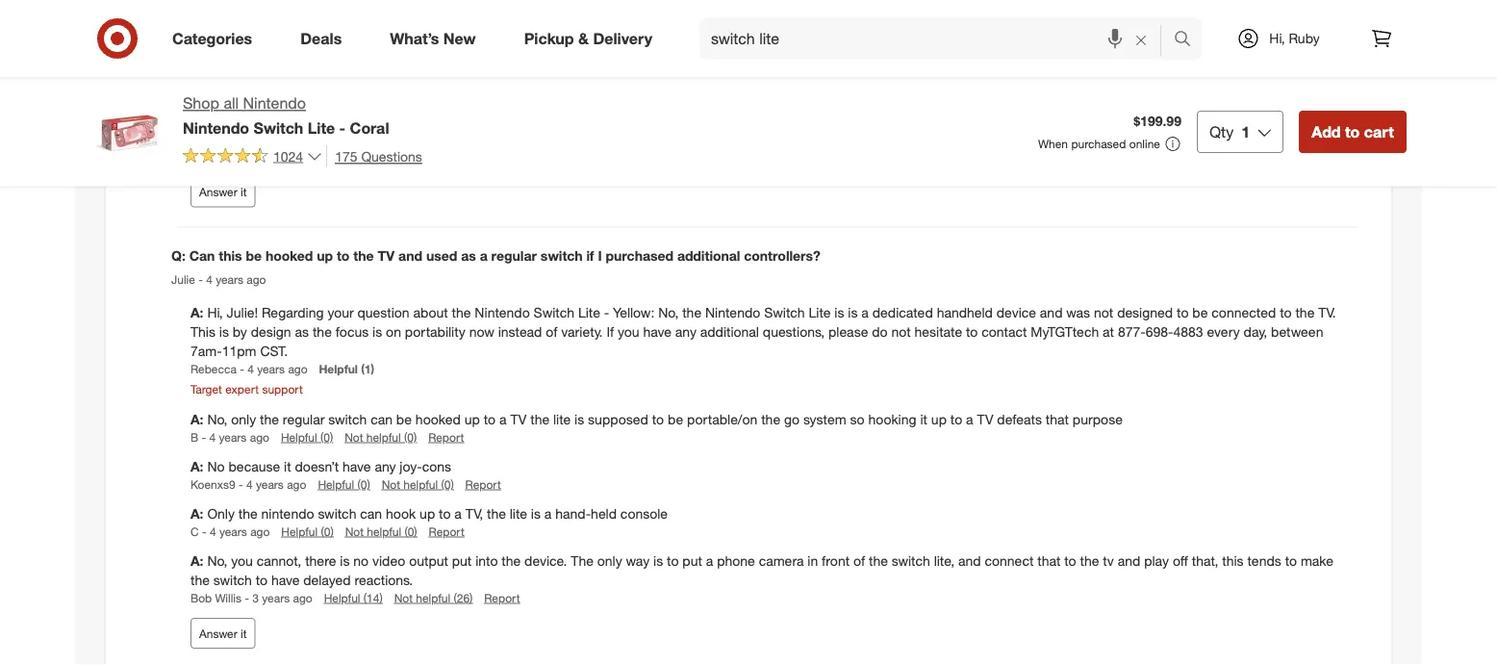 Task type: vqa. For each thing, say whether or not it's contained in the screenshot.
Hi, Julie! Regarding your question about the Nintendo Switch Lite - Yellow: No, the Nintendo Switch Lite is is a dedicated handheld device and was not designed to be connected to the TV. This is by design as the focus is on portability now instead of variety. If you have any additional questions, please do not hesitate to contact MyTGTtech at 877-698-4883 every day, between 7am-11pm CST.
yes



Task type: locate. For each thing, give the bounding box(es) containing it.
1 vertical spatial i
[[598, 247, 602, 264]]

0 horizontal spatial tv
[[378, 247, 395, 264]]

support
[[262, 382, 303, 397]]

delivery
[[593, 29, 653, 48]]

cst.
[[260, 343, 288, 360]]

0 horizontal spatial not
[[892, 324, 911, 340]]

0 horizontal spatial hooked
[[266, 247, 313, 264]]

0 vertical spatial answer it button
[[191, 177, 256, 207]]

a: up "paul"
[[191, 83, 204, 100]]

0 vertical spatial as
[[461, 247, 476, 264]]

lite down the helpful  (173) button
[[308, 118, 335, 137]]

1 horizontal spatial not
[[1095, 304, 1114, 321]]

can left the hook
[[360, 505, 382, 522]]

you up not helpful  (65)
[[417, 130, 445, 147]]

1 vertical spatial only
[[598, 552, 623, 569]]

report up tv,
[[466, 477, 501, 491]]

2 horizontal spatial have
[[644, 324, 672, 340]]

- left 3
[[245, 591, 249, 605]]

report
[[429, 430, 464, 444], [466, 477, 501, 491], [429, 524, 465, 539], [485, 591, 520, 605]]

0 horizontal spatial only
[[231, 410, 256, 427]]

report right (26)
[[485, 591, 520, 605]]

2 of from the left
[[619, 130, 637, 147]]

1 vertical spatial hi,
[[207, 304, 223, 321]]

i right if
[[598, 247, 602, 264]]

0 vertical spatial purchased
[[1072, 137, 1127, 151]]

not down the hate
[[390, 149, 409, 164]]

1 horizontal spatial as
[[461, 247, 476, 264]]

regular down support
[[283, 410, 325, 427]]

0 horizontal spatial piece
[[269, 130, 307, 147]]

not up at
[[1095, 304, 1114, 321]]

categories
[[172, 29, 252, 48]]

1 horizontal spatial any
[[676, 324, 697, 340]]

hesitate
[[915, 324, 963, 340]]

4 for only
[[210, 524, 216, 539]]

have right doesn't
[[343, 458, 371, 475]]

answer down willis
[[199, 626, 238, 641]]

to up your
[[337, 247, 350, 264]]

0 horizontal spatial you
[[231, 552, 253, 569]]

0 vertical spatial answer it
[[199, 185, 247, 199]]

are
[[535, 130, 561, 147]]

have
[[644, 324, 672, 340], [343, 458, 371, 475], [271, 572, 300, 588]]

0 horizontal spatial have
[[271, 572, 300, 588]]

- inside hi, julie! regarding your question about the nintendo switch lite - yellow: no, the nintendo switch lite is is a dedicated handheld device and was not designed to be connected to the tv. this is by design as the focus is on portability now instead of variety. if you have any additional questions, please do not hesitate to contact mytgttech at 877-698-4883 every day, between 7am-11pm cst.
[[604, 304, 610, 321]]

not helpful  (26) button
[[394, 590, 473, 606]]

1 horizontal spatial hi,
[[1270, 30, 1286, 47]]

crap
[[333, 130, 369, 147], [641, 130, 677, 147]]

1 horizontal spatial only
[[598, 552, 623, 569]]

tv left used
[[378, 247, 395, 264]]

this inside q: can this be hooked up to the tv and used as a regular switch if i purchased additional controllers? julie - 4 years ago
[[219, 247, 242, 264]]

was
[[1067, 304, 1091, 321]]

report button up tv,
[[466, 476, 501, 492]]

0 vertical spatial hooked
[[266, 247, 313, 264]]

regular
[[492, 247, 537, 264], [283, 410, 325, 427]]

it down 1024 link
[[241, 185, 247, 199]]

what's new link
[[374, 17, 500, 60]]

ago down doesn't
[[287, 477, 306, 491]]

helpful  (0)
[[281, 430, 333, 444], [318, 477, 370, 491], [281, 524, 334, 539]]

this inside no, you cannot, there is no video output put into the device. the only way is to put a phone camera in front of the switch lite, and connect that to the tv and play off that, this tends to make the switch to have delayed reactions.
[[1223, 552, 1244, 569]]

helpful  (173) button
[[295, 101, 361, 118]]

only inside no, you cannot, there is no video output put into the device. the only way is to put a phone camera in front of the switch lite, and connect that to the tv and play off that, this tends to make the switch to have delayed reactions.
[[598, 552, 623, 569]]

not helpful  (0) for hook
[[345, 524, 417, 539]]

1 vertical spatial answer it
[[199, 626, 247, 641]]

answer for only
[[199, 626, 238, 641]]

new
[[444, 29, 476, 48]]

not helpful  (0) down the hook
[[345, 524, 417, 539]]

0 vertical spatial you
[[618, 324, 640, 340]]

2 vertical spatial not helpful  (0) button
[[345, 523, 417, 540]]

a up the shop
[[207, 36, 216, 52]]

1 vertical spatial you
[[231, 552, 253, 569]]

4 a: from the top
[[191, 304, 207, 321]]

lite
[[308, 118, 335, 137], [578, 304, 601, 321], [809, 304, 831, 321]]

2 answer it from the top
[[199, 626, 247, 641]]

contact
[[982, 324, 1028, 340]]

is
[[835, 304, 845, 321], [848, 304, 858, 321], [219, 324, 229, 340], [373, 324, 382, 340], [575, 410, 585, 427], [531, 505, 541, 522], [340, 552, 350, 569], [654, 552, 663, 569]]

a: for this is a piece of crap i hate you target you are a piece of crap
[[191, 130, 204, 147]]

you left are
[[503, 130, 531, 147]]

no, down c - 4 years ago at the left bottom of page
[[207, 552, 228, 569]]

1 horizontal spatial tv
[[511, 410, 527, 427]]

0 vertical spatial answer
[[199, 185, 238, 199]]

1 vertical spatial hooked
[[416, 410, 461, 427]]

1 vertical spatial regular
[[283, 410, 325, 427]]

hand-
[[556, 505, 591, 522]]

2 vertical spatial have
[[271, 572, 300, 588]]

the left 'supposed'
[[531, 410, 550, 427]]

helpful (1)
[[319, 362, 375, 376]]

hook
[[386, 505, 416, 522]]

the right front in the right bottom of the page
[[869, 552, 888, 569]]

not helpful  (0) button down the hook
[[345, 523, 417, 540]]

helpful for no, you cannot, there is no video output put into the device. the only way is to put a phone camera in front of the switch lite, and connect that to the tv and play off that, this tends to make the switch to have delayed reactions.
[[324, 591, 361, 605]]

a: up "this"
[[191, 304, 207, 321]]

2 horizontal spatial a
[[565, 130, 573, 147]]

0 vertical spatial not helpful  (0) button
[[345, 429, 417, 445]]

1 horizontal spatial of
[[619, 130, 637, 147]]

(1)
[[361, 362, 375, 376]]

(0)
[[321, 430, 333, 444], [404, 430, 417, 444], [358, 477, 370, 491], [441, 477, 454, 491], [321, 524, 334, 539], [405, 524, 417, 539]]

not helpful  (0) button up the joy-
[[345, 429, 417, 445]]

and inside hi, julie! regarding your question about the nintendo switch lite - yellow: no, the nintendo switch lite is is a dedicated handheld device and was not designed to be connected to the tv. this is by design as the focus is on portability now instead of variety. if you have any additional questions, please do not hesitate to contact mytgttech at 877-698-4883 every day, between 7am-11pm cst.
[[1040, 304, 1063, 321]]

0 horizontal spatial this
[[219, 247, 242, 264]]

1 horizontal spatial this
[[1223, 552, 1244, 569]]

nintendo
[[261, 505, 314, 522]]

held
[[591, 505, 617, 522]]

2 vertical spatial no,
[[207, 552, 228, 569]]

6 a: from the top
[[191, 458, 204, 475]]

no, inside hi, julie! regarding your question about the nintendo switch lite - yellow: no, the nintendo switch lite is is a dedicated handheld device and was not designed to be connected to the tv. this is by design as the focus is on portability now instead of variety. if you have any additional questions, please do not hesitate to contact mytgttech at 877-698-4883 every day, between 7am-11pm cst.
[[659, 304, 679, 321]]

- up "if"
[[604, 304, 610, 321]]

switch left if
[[541, 247, 583, 264]]

1 of from the left
[[311, 130, 329, 147]]

to
[[1346, 122, 1361, 141], [337, 247, 350, 264], [1177, 304, 1189, 321], [1281, 304, 1292, 321], [967, 324, 978, 340], [484, 410, 496, 427], [652, 410, 664, 427], [951, 410, 963, 427], [439, 505, 451, 522], [667, 552, 679, 569], [1065, 552, 1077, 569], [1286, 552, 1298, 569], [256, 572, 268, 588]]

switch inside q: can this be hooked up to the tv and used as a regular switch if i purchased additional controllers? julie - 4 years ago
[[541, 247, 583, 264]]

7 a: from the top
[[191, 505, 204, 522]]

0 horizontal spatial hi,
[[207, 304, 223, 321]]

report button
[[429, 429, 464, 445], [466, 476, 501, 492], [429, 523, 465, 540], [485, 590, 520, 606]]

when
[[1039, 137, 1069, 151]]

not for can
[[345, 430, 363, 444]]

0 horizontal spatial purchased
[[606, 247, 674, 264]]

0 vertical spatial helpful  (0)
[[281, 430, 333, 444]]

so
[[851, 410, 865, 427]]

go
[[785, 410, 800, 427]]

$199.99
[[1134, 113, 1182, 129]]

4883
[[1174, 324, 1204, 340]]

purchased right when
[[1072, 137, 1127, 151]]

only right the
[[598, 552, 623, 569]]

hooked up regarding
[[266, 247, 313, 264]]

(65)
[[450, 149, 469, 164]]

0 horizontal spatial of
[[546, 324, 558, 340]]

1 vertical spatial this
[[1223, 552, 1244, 569]]

it right thats at left
[[532, 83, 539, 100]]

4 down comes
[[224, 102, 230, 117]]

add to cart
[[1312, 122, 1395, 141]]

0 horizontal spatial crap
[[333, 130, 369, 147]]

1 vertical spatial not helpful  (0)
[[382, 477, 454, 491]]

3 a: from the top
[[191, 130, 204, 147]]

1 vertical spatial answer it button
[[191, 618, 256, 649]]

helpful  (0) down the a: no because it doesn't have any joy-cons
[[318, 477, 370, 491]]

0 vertical spatial only
[[231, 410, 256, 427]]

not helpful  (0) up the joy-
[[345, 430, 417, 444]]

a: left no
[[191, 458, 204, 475]]

lite
[[321, 36, 339, 52], [229, 149, 244, 164], [554, 410, 571, 427], [510, 505, 528, 522]]

it
[[207, 83, 215, 100], [532, 83, 539, 100], [241, 185, 247, 199], [921, 410, 928, 427], [284, 458, 291, 475], [241, 626, 247, 641]]

switch down helpful (1)
[[328, 410, 367, 427]]

a: left this
[[191, 130, 204, 147]]

additional inside hi, julie! regarding your question about the nintendo switch lite - yellow: no, the nintendo switch lite is is a dedicated handheld device and was not designed to be connected to the tv. this is by design as the focus is on portability now instead of variety. if you have any additional questions, please do not hesitate to contact mytgttech at 877-698-4883 every day, between 7am-11pm cst.
[[701, 324, 760, 340]]

1 vertical spatial not helpful  (0) button
[[382, 476, 454, 492]]

5 a: from the top
[[191, 410, 204, 427]]

1 vertical spatial have
[[343, 458, 371, 475]]

and left used
[[399, 247, 423, 264]]

1 vertical spatial that
[[1038, 552, 1061, 569]]

a: for no because it doesn't have any joy-cons
[[191, 458, 204, 475]]

2 horizontal spatial lite
[[809, 304, 831, 321]]

1 horizontal spatial you
[[618, 324, 640, 340]]

tv,
[[466, 505, 483, 522]]

the inside q: can this be hooked up to the tv and used as a regular switch if i purchased additional controllers? julie - 4 years ago
[[354, 247, 374, 264]]

1 vertical spatial no,
[[207, 410, 228, 427]]

1 vertical spatial helpful  (0) button
[[318, 476, 370, 492]]

question
[[358, 304, 410, 321]]

1 vertical spatial as
[[295, 324, 309, 340]]

system
[[804, 410, 847, 427]]

to left make
[[1286, 552, 1298, 569]]

4 down can
[[206, 272, 213, 287]]

0 horizontal spatial any
[[375, 458, 396, 475]]

any inside hi, julie! regarding your question about the nintendo switch lite - yellow: no, the nintendo switch lite is is a dedicated handheld device and was not designed to be connected to the tv. this is by design as the focus is on portability now instead of variety. if you have any additional questions, please do not hesitate to contact mytgttech at 877-698-4883 every day, between 7am-11pm cst.
[[676, 324, 697, 340]]

a: it comes with a charger and instruction booklet, thats it
[[191, 83, 539, 100]]

1 answer from the top
[[199, 185, 238, 199]]

your
[[328, 304, 354, 321]]

helpful left '(9)'
[[326, 149, 363, 164]]

helpful  (0) for doesn't
[[318, 477, 370, 491]]

please
[[829, 324, 869, 340]]

lite inside shop all nintendo nintendo switch lite - coral
[[308, 118, 335, 137]]

hi, inside hi, julie! regarding your question about the nintendo switch lite - yellow: no, the nintendo switch lite is is a dedicated handheld device and was not designed to be connected to the tv. this is by design as the focus is on portability now instead of variety. if you have any additional questions, please do not hesitate to contact mytgttech at 877-698-4883 every day, between 7am-11pm cst.
[[207, 304, 223, 321]]

you
[[417, 130, 445, 147], [503, 130, 531, 147]]

as right used
[[461, 247, 476, 264]]

years down because
[[256, 477, 284, 491]]

be
[[246, 247, 262, 264], [1193, 304, 1209, 321], [396, 410, 412, 427], [668, 410, 684, 427]]

answer
[[199, 185, 238, 199], [199, 626, 238, 641]]

report button for cons
[[466, 476, 501, 492]]

ago up because
[[250, 430, 269, 444]]

not helpful  (0)
[[345, 430, 417, 444], [382, 477, 454, 491], [345, 524, 417, 539]]

0 vertical spatial have
[[644, 324, 672, 340]]

report for hooked
[[429, 430, 464, 444]]

helpful  (0) for regular
[[281, 430, 333, 444]]

2 vertical spatial not helpful  (0)
[[345, 524, 417, 539]]

years down 'cst.'
[[257, 362, 285, 376]]

years right 2
[[264, 149, 292, 164]]

a: up the shop
[[191, 36, 204, 52]]

helpful down the a: no because it doesn't have any joy-cons
[[318, 477, 354, 491]]

0 vertical spatial not
[[1095, 304, 1114, 321]]

and right tv
[[1118, 552, 1141, 569]]

1 a: from the top
[[191, 36, 204, 52]]

target
[[191, 382, 222, 397]]

of down the helpful  (173) button
[[311, 130, 329, 147]]

not helpful  (0) button for can
[[345, 429, 417, 445]]

not helpful  (0) button for any
[[382, 476, 454, 492]]

1 horizontal spatial of
[[854, 552, 866, 569]]

0 vertical spatial that
[[1046, 410, 1069, 427]]

switch up willis
[[213, 572, 252, 588]]

to up between
[[1281, 304, 1292, 321]]

piece up 1024
[[269, 130, 307, 147]]

helpful down the joy-
[[404, 477, 438, 491]]

categories link
[[156, 17, 276, 60]]

a: for no, only the regular switch can be hooked up to a tv the lite is supposed to be portable/on the go system so hooking it up to a tv defeats that purpose
[[191, 410, 204, 427]]

1 vertical spatial answer
[[199, 626, 238, 641]]

that right "defeats"
[[1046, 410, 1069, 427]]

the
[[571, 552, 594, 569]]

1 horizontal spatial i
[[598, 247, 602, 264]]

1 vertical spatial purchased
[[606, 247, 674, 264]]

you inside hi, julie! regarding your question about the nintendo switch lite - yellow: no, the nintendo switch lite is is a dedicated handheld device and was not designed to be connected to the tv. this is by design as the focus is on portability now instead of variety. if you have any additional questions, please do not hesitate to contact mytgttech at 877-698-4883 every day, between 7am-11pm cst.
[[618, 324, 640, 340]]

4 for no
[[246, 477, 253, 491]]

1 horizontal spatial a
[[257, 130, 265, 147]]

helpful inside button
[[412, 149, 446, 164]]

helpful for only the nintendo switch can hook up to a tv, the lite is a hand-held console
[[281, 524, 318, 539]]

image of nintendo switch lite - coral image
[[90, 92, 168, 169]]

rebecca - 4 years ago
[[191, 362, 308, 376]]

there
[[305, 552, 336, 569]]

the down support
[[260, 410, 279, 427]]

0 vertical spatial not helpful  (0)
[[345, 430, 417, 444]]

not down the joy-
[[382, 477, 400, 491]]

0 vertical spatial any
[[676, 324, 697, 340]]

tv
[[378, 247, 395, 264], [511, 410, 527, 427], [978, 410, 994, 427]]

a: up b
[[191, 410, 204, 427]]

with
[[263, 83, 288, 100]]

of right front in the right bottom of the page
[[854, 552, 866, 569]]

0 horizontal spatial as
[[295, 324, 309, 340]]

hi,
[[1270, 30, 1286, 47], [207, 304, 223, 321]]

7am-
[[191, 343, 222, 360]]

additional
[[678, 247, 741, 264], [701, 324, 760, 340]]

0 horizontal spatial lite
[[308, 118, 335, 137]]

as inside q: can this be hooked up to the tv and used as a regular switch if i purchased additional controllers? julie - 4 years ago
[[461, 247, 476, 264]]

1
[[1242, 122, 1251, 141]]

add
[[1312, 122, 1342, 141]]

1 horizontal spatial crap
[[641, 130, 677, 147]]

lite up 'questions,'
[[809, 304, 831, 321]]

0 horizontal spatial of
[[311, 130, 329, 147]]

lite left 'supposed'
[[554, 410, 571, 427]]

ruby
[[1289, 30, 1320, 47]]

1 answer it button from the top
[[191, 177, 256, 207]]

qty 1
[[1210, 122, 1251, 141]]

8 a: from the top
[[191, 552, 207, 569]]

1 horizontal spatial piece
[[577, 130, 615, 147]]

about
[[413, 304, 448, 321]]

report for to
[[429, 524, 465, 539]]

not inside button
[[390, 149, 409, 164]]

julie
[[171, 272, 195, 287]]

2 vertical spatial helpful  (0)
[[281, 524, 334, 539]]

- down (173)
[[339, 118, 346, 137]]

1 horizontal spatial regular
[[492, 247, 537, 264]]

0 vertical spatial hi,
[[1270, 30, 1286, 47]]

0 vertical spatial i
[[373, 130, 377, 147]]

helpful  (0) button for regular
[[281, 429, 333, 445]]

0 horizontal spatial you
[[417, 130, 445, 147]]

2 answer it button from the top
[[191, 618, 256, 649]]

of right are
[[619, 130, 637, 147]]

a: for a nintendo switch lite du
[[191, 36, 204, 52]]

0 vertical spatial helpful  (0) button
[[281, 429, 333, 445]]

1 vertical spatial not
[[892, 324, 911, 340]]

2
[[255, 149, 261, 164]]

deals
[[301, 29, 342, 48]]

a: no, only the regular switch can be hooked up to a tv the lite is supposed to be portable/on the go system so hooking it up to a tv defeats that purpose
[[191, 410, 1123, 427]]

1 horizontal spatial have
[[343, 458, 371, 475]]

helpful for no, only the regular switch can be hooked up to a tv the lite is supposed to be portable/on the go system so hooking it up to a tv defeats that purpose
[[281, 430, 317, 444]]

0 horizontal spatial put
[[452, 552, 472, 569]]

0 vertical spatial regular
[[492, 247, 537, 264]]

4 for it
[[224, 102, 230, 117]]

1 answer it from the top
[[199, 185, 247, 199]]

a left hand-
[[545, 505, 552, 522]]

0 horizontal spatial i
[[373, 130, 377, 147]]

this
[[219, 247, 242, 264], [1223, 552, 1244, 569]]

answer it down 1024 link
[[199, 185, 247, 199]]

helpful  (9)
[[326, 149, 379, 164]]

hooked
[[266, 247, 313, 264], [416, 410, 461, 427]]

0 vertical spatial of
[[546, 324, 558, 340]]

hi, for julie!
[[207, 304, 223, 321]]

0 vertical spatial this
[[219, 247, 242, 264]]

put left phone
[[683, 552, 703, 569]]

any left the joy-
[[375, 458, 396, 475]]

1 vertical spatial additional
[[701, 324, 760, 340]]

piece
[[269, 130, 307, 147], [577, 130, 615, 147]]

of
[[311, 130, 329, 147], [619, 130, 637, 147]]

2 a: from the top
[[191, 83, 204, 100]]

helpful down delayed
[[324, 591, 361, 605]]

a: for only the nintendo switch can hook up to a tv, the lite is a hand-held console
[[191, 505, 204, 522]]

0 vertical spatial additional
[[678, 247, 741, 264]]

switch
[[279, 36, 317, 52], [541, 247, 583, 264], [328, 410, 367, 427], [318, 505, 357, 522], [892, 552, 931, 569], [213, 572, 252, 588]]

0 vertical spatial can
[[371, 410, 393, 427]]

1 vertical spatial helpful  (0)
[[318, 477, 370, 491]]

purchased right if
[[606, 247, 674, 264]]

helpful for joy-
[[404, 477, 438, 491]]

helpful  (0) button for switch
[[281, 523, 334, 540]]

not up the a: no because it doesn't have any joy-cons
[[345, 430, 363, 444]]

2 vertical spatial helpful  (0) button
[[281, 523, 334, 540]]

not helpful  (0) button for hook
[[345, 523, 417, 540]]

1 horizontal spatial put
[[683, 552, 703, 569]]

(0) up there
[[321, 524, 334, 539]]

2 answer from the top
[[199, 626, 238, 641]]

1 horizontal spatial you
[[503, 130, 531, 147]]

helpful
[[412, 149, 446, 164], [367, 430, 401, 444], [404, 477, 438, 491], [367, 524, 402, 539], [416, 591, 451, 605]]

reactions.
[[355, 572, 413, 588]]

1 vertical spatial of
[[854, 552, 866, 569]]

4 for no,
[[209, 430, 216, 444]]

1 horizontal spatial lite
[[578, 304, 601, 321]]

1 put from the left
[[452, 552, 472, 569]]

0 vertical spatial no,
[[659, 304, 679, 321]]

answer it for only
[[199, 626, 247, 641]]

- inside shop all nintendo nintendo switch lite - coral
[[339, 118, 346, 137]]

2 you from the left
[[503, 130, 531, 147]]

to left tv,
[[439, 505, 451, 522]]

this
[[191, 324, 216, 340]]

target
[[449, 130, 499, 147]]

helpful  (0) button down the nintendo
[[281, 523, 334, 540]]

is
[[241, 130, 253, 147]]



Task type: describe. For each thing, give the bounding box(es) containing it.
connected
[[1212, 304, 1277, 321]]

a: a nintendo switch lite du
[[191, 36, 358, 52]]

connect
[[985, 552, 1034, 569]]

the down your
[[313, 324, 332, 340]]

way
[[626, 552, 650, 569]]

additional inside q: can this be hooked up to the tv and used as a regular switch if i purchased additional controllers? julie - 4 years ago
[[678, 247, 741, 264]]

to up 4883
[[1177, 304, 1189, 321]]

when purchased online
[[1039, 137, 1161, 151]]

be left portable/on
[[668, 410, 684, 427]]

that inside no, you cannot, there is no video output put into the device. the only way is to put a phone camera in front of the switch lite, and connect that to the tv and play off that, this tends to make the switch to have delayed reactions.
[[1038, 552, 1061, 569]]

pickup & delivery
[[524, 29, 653, 48]]

hate
[[380, 130, 413, 147]]

this
[[207, 130, 237, 147]]

(0) down the a: no because it doesn't have any joy-cons
[[358, 477, 370, 491]]

not helpful  (0) for any
[[382, 477, 454, 491]]

switch left du
[[279, 36, 317, 52]]

1024
[[273, 148, 303, 164]]

What can we help you find? suggestions appear below search field
[[700, 17, 1179, 60]]

- right c at the left bottom of page
[[202, 524, 207, 539]]

(14)
[[364, 591, 383, 605]]

and inside q: can this be hooked up to the tv and used as a regular switch if i purchased additional controllers? julie - 4 years ago
[[399, 247, 423, 264]]

1 vertical spatial can
[[360, 505, 382, 522]]

tv
[[1103, 552, 1115, 569]]

supposed
[[588, 410, 649, 427]]

report button right (26)
[[485, 590, 520, 606]]

comes
[[218, 83, 259, 100]]

ago down the nintendo
[[250, 524, 270, 539]]

1 horizontal spatial purchased
[[1072, 137, 1127, 151]]

to left "defeats"
[[951, 410, 963, 427]]

- down '11pm'
[[240, 362, 244, 376]]

rebecca
[[191, 362, 237, 376]]

1 vertical spatial any
[[375, 458, 396, 475]]

that,
[[1193, 552, 1219, 569]]

shop all nintendo nintendo switch lite - coral
[[183, 94, 389, 137]]

bob
[[191, 591, 212, 605]]

- left all
[[216, 102, 221, 117]]

doesn't
[[295, 458, 339, 475]]

nintendo up comes
[[220, 36, 275, 52]]

qty
[[1210, 122, 1234, 141]]

(0) up the a: no because it doesn't have any joy-cons
[[321, 430, 333, 444]]

answer it for this
[[199, 185, 247, 199]]

tends
[[1248, 552, 1282, 569]]

not for hook
[[345, 524, 364, 539]]

play
[[1145, 552, 1170, 569]]

purpose
[[1073, 410, 1123, 427]]

video
[[373, 552, 406, 569]]

b - 4 years ago
[[191, 430, 269, 444]]

switch inside shop all nintendo nintendo switch lite - coral
[[254, 118, 304, 137]]

if
[[587, 247, 594, 264]]

helpful for up
[[367, 524, 402, 539]]

ago up support
[[288, 362, 308, 376]]

a: this is a piece of crap i hate you target you are a piece of crap
[[191, 130, 677, 147]]

switch right the nintendo
[[318, 505, 357, 522]]

helpful for no because it doesn't have any joy-cons
[[318, 477, 354, 491]]

not for crap
[[390, 149, 409, 164]]

questions,
[[763, 324, 825, 340]]

(0) down the hook
[[405, 524, 417, 539]]

years up no
[[219, 430, 247, 444]]

hooked inside q: can this be hooked up to the tv and used as a regular switch if i purchased additional controllers? julie - 4 years ago
[[266, 247, 313, 264]]

no, you cannot, there is no video output put into the device. the only way is to put a phone camera in front of the switch lite, and connect that to the tv and play off that, this tends to make the switch to have delayed reactions.
[[191, 552, 1334, 588]]

4 up target expert support
[[248, 362, 254, 376]]

175 questions
[[335, 148, 422, 164]]

a left tv,
[[455, 505, 462, 522]]

switch lite - 2 years ago
[[191, 149, 315, 164]]

a inside no, you cannot, there is no video output put into the device. the only way is to put a phone camera in front of the switch lite, and connect that to the tv and play off that, this tends to make the switch to have delayed reactions.
[[706, 552, 714, 569]]

c
[[191, 524, 199, 539]]

q:
[[171, 247, 186, 264]]

a inside hi, julie! regarding your question about the nintendo switch lite - yellow: no, the nintendo switch lite is is a dedicated handheld device and was not designed to be connected to the tv. this is by design as the focus is on portability now instead of variety. if you have any additional questions, please do not hesitate to contact mytgttech at 877-698-4883 every day, between 7am-11pm cst.
[[862, 304, 869, 321]]

helpful for be
[[367, 430, 401, 444]]

helpful  (0) for switch
[[281, 524, 334, 539]]

to inside q: can this be hooked up to the tv and used as a regular switch if i purchased additional controllers? julie - 4 years ago
[[337, 247, 350, 264]]

paul - 4 years ago
[[191, 102, 284, 117]]

- down because
[[239, 477, 243, 491]]

hooking
[[869, 410, 917, 427]]

it up "paul"
[[207, 83, 215, 100]]

to right way
[[667, 552, 679, 569]]

output
[[409, 552, 449, 569]]

lite left du
[[321, 36, 339, 52]]

not inside "button"
[[394, 591, 413, 605]]

device.
[[525, 552, 567, 569]]

the up now
[[452, 304, 471, 321]]

0 horizontal spatial a
[[207, 36, 216, 52]]

no, inside no, you cannot, there is no video output put into the device. the only way is to put a phone camera in front of the switch lite, and connect that to the tv and play off that, this tends to make the switch to have delayed reactions.
[[207, 552, 228, 569]]

ago down delayed
[[293, 591, 313, 605]]

a: only the nintendo switch can hook up to a tv, the lite is a hand-held console
[[191, 505, 668, 522]]

focus
[[336, 324, 369, 340]]

switch down this
[[191, 149, 226, 164]]

no
[[207, 458, 225, 475]]

- right b
[[202, 430, 206, 444]]

on
[[386, 324, 401, 340]]

bob willis - 3 years ago
[[191, 591, 313, 605]]

lite down is
[[229, 149, 244, 164]]

b
[[191, 430, 199, 444]]

0 horizontal spatial regular
[[283, 410, 325, 427]]

ago down with
[[264, 102, 284, 117]]

regular inside q: can this be hooked up to the tv and used as a regular switch if i purchased additional controllers? julie - 4 years ago
[[492, 247, 537, 264]]

cons
[[422, 458, 452, 475]]

the right into
[[502, 552, 521, 569]]

between
[[1272, 324, 1324, 340]]

coral
[[350, 118, 389, 137]]

11pm
[[222, 343, 257, 360]]

answer it button for this
[[191, 177, 256, 207]]

helpful inside "button"
[[416, 591, 451, 605]]

up right the hook
[[420, 505, 435, 522]]

willis
[[215, 591, 242, 605]]

questions
[[361, 148, 422, 164]]

it down "bob willis - 3 years ago"
[[241, 626, 247, 641]]

helpful for i
[[412, 149, 446, 164]]

instead
[[498, 324, 542, 340]]

not helpful  (0) for can
[[345, 430, 417, 444]]

hi, ruby
[[1270, 30, 1320, 47]]

report button for hooked
[[429, 429, 464, 445]]

years down comes
[[234, 102, 261, 117]]

helpful down charger
[[295, 102, 332, 117]]

online
[[1130, 137, 1161, 151]]

a right with
[[291, 83, 299, 100]]

portable/on
[[687, 410, 758, 427]]

up down now
[[465, 410, 480, 427]]

the left tv
[[1081, 552, 1100, 569]]

(0) down cons on the bottom
[[441, 477, 454, 491]]

up right the hooking
[[932, 410, 947, 427]]

to down now
[[484, 410, 496, 427]]

698-
[[1146, 324, 1174, 340]]

thats
[[498, 83, 528, 100]]

answer for this
[[199, 185, 238, 199]]

as inside hi, julie! regarding your question about the nintendo switch lite - yellow: no, the nintendo switch lite is is a dedicated handheld device and was not designed to be connected to the tv. this is by design as the focus is on portability now instead of variety. if you have any additional questions, please do not hesitate to contact mytgttech at 877-698-4883 every day, between 7am-11pm cst.
[[295, 324, 309, 340]]

nintendo right all
[[243, 94, 306, 113]]

ago inside q: can this be hooked up to the tv and used as a regular switch if i purchased additional controllers? julie - 4 years ago
[[247, 272, 266, 287]]

hi, for ruby
[[1270, 30, 1286, 47]]

2 put from the left
[[683, 552, 703, 569]]

nintendo down controllers?
[[706, 304, 761, 321]]

years inside q: can this be hooked up to the tv and used as a regular switch if i purchased additional controllers? julie - 4 years ago
[[216, 272, 244, 287]]

switch up variety.
[[534, 304, 575, 321]]

1 piece from the left
[[269, 130, 307, 147]]

it left doesn't
[[284, 458, 291, 475]]

used
[[426, 247, 458, 264]]

a down instead
[[500, 410, 507, 427]]

1 crap from the left
[[333, 130, 369, 147]]

2 piece from the left
[[577, 130, 615, 147]]

i inside q: can this be hooked up to the tv and used as a regular switch if i purchased additional controllers? julie - 4 years ago
[[598, 247, 602, 264]]

have inside no, you cannot, there is no video output put into the device. the only way is to put a phone camera in front of the switch lite, and connect that to the tv and play off that, this tends to make the switch to have delayed reactions.
[[271, 572, 300, 588]]

the up between
[[1296, 304, 1315, 321]]

be up the joy-
[[396, 410, 412, 427]]

1 horizontal spatial hooked
[[416, 410, 461, 427]]

the up c - 4 years ago at the left bottom of page
[[239, 505, 258, 522]]

and right 'lite,'
[[959, 552, 982, 569]]

designed
[[1118, 304, 1174, 321]]

shop
[[183, 94, 219, 113]]

the right tv,
[[487, 505, 506, 522]]

not helpful  (65) button
[[390, 149, 469, 165]]

julie!
[[227, 304, 258, 321]]

1024 link
[[183, 145, 323, 169]]

answer it button for only
[[191, 618, 256, 649]]

(173)
[[335, 102, 361, 117]]

c - 4 years ago
[[191, 524, 270, 539]]

tv inside q: can this be hooked up to the tv and used as a regular switch if i purchased additional controllers? julie - 4 years ago
[[378, 247, 395, 264]]

purchased inside q: can this be hooked up to the tv and used as a regular switch if i purchased additional controllers? julie - 4 years ago
[[606, 247, 674, 264]]

helpful left (1)
[[319, 362, 358, 376]]

not for any
[[382, 477, 400, 491]]

instruction
[[379, 83, 442, 100]]

every
[[1208, 324, 1241, 340]]

a inside q: can this be hooked up to the tv and used as a regular switch if i purchased additional controllers? julie - 4 years ago
[[480, 247, 488, 264]]

mytgttech
[[1031, 324, 1100, 340]]

joy-
[[400, 458, 422, 475]]

not helpful  (26)
[[394, 591, 473, 605]]

be inside q: can this be hooked up to the tv and used as a regular switch if i purchased additional controllers? julie - 4 years ago
[[246, 247, 262, 264]]

it right the hooking
[[921, 410, 928, 427]]

nintendo down "paul"
[[183, 118, 249, 137]]

and up (173)
[[352, 83, 375, 100]]

switch up 'questions,'
[[765, 304, 805, 321]]

&
[[579, 29, 589, 48]]

to down handheld
[[967, 324, 978, 340]]

all
[[224, 94, 239, 113]]

the left go
[[762, 410, 781, 427]]

nintendo up instead
[[475, 304, 530, 321]]

- left 2
[[247, 149, 252, 164]]

do
[[872, 324, 888, 340]]

2 crap from the left
[[641, 130, 677, 147]]

175 questions link
[[326, 145, 422, 167]]

a: for it comes with a charger and instruction booklet, thats it
[[191, 83, 204, 100]]

up inside q: can this be hooked up to the tv and used as a regular switch if i purchased additional controllers? julie - 4 years ago
[[317, 247, 333, 264]]

you inside no, you cannot, there is no video output put into the device. the only way is to put a phone camera in front of the switch lite, and connect that to the tv and play off that, this tends to make the switch to have delayed reactions.
[[231, 552, 253, 569]]

dedicated
[[873, 304, 934, 321]]

helpful for this is a piece of crap i hate you target you are a piece of crap
[[326, 149, 363, 164]]

have inside hi, julie! regarding your question about the nintendo switch lite - yellow: no, the nintendo switch lite is is a dedicated handheld device and was not designed to be connected to the tv. this is by design as the focus is on portability now instead of variety. if you have any additional questions, please do not hesitate to contact mytgttech at 877-698-4883 every day, between 7am-11pm cst.
[[644, 324, 672, 340]]

2 horizontal spatial tv
[[978, 410, 994, 427]]

switch left 'lite,'
[[892, 552, 931, 569]]

4 inside q: can this be hooked up to the tv and used as a regular switch if i purchased additional controllers? julie - 4 years ago
[[206, 272, 213, 287]]

of inside hi, julie! regarding your question about the nintendo switch lite - yellow: no, the nintendo switch lite is is a dedicated handheld device and was not designed to be connected to the tv. this is by design as the focus is on portability now instead of variety. if you have any additional questions, please do not hesitate to contact mytgttech at 877-698-4883 every day, between 7am-11pm cst.
[[546, 324, 558, 340]]

ago left '175'
[[295, 149, 315, 164]]

lite right tv,
[[510, 505, 528, 522]]

of inside no, you cannot, there is no video output put into the device. the only way is to put a phone camera in front of the switch lite, and connect that to the tv and play off that, this tends to make the switch to have delayed reactions.
[[854, 552, 866, 569]]

make
[[1301, 552, 1334, 569]]

report for cons
[[466, 477, 501, 491]]

the up bob at the left bottom of the page
[[191, 572, 210, 588]]

be inside hi, julie! regarding your question about the nintendo switch lite - yellow: no, the nintendo switch lite is is a dedicated handheld device and was not designed to be connected to the tv. this is by design as the focus is on portability now instead of variety. if you have any additional questions, please do not hesitate to contact mytgttech at 877-698-4883 every day, between 7am-11pm cst.
[[1193, 304, 1209, 321]]

years down 'only'
[[219, 524, 247, 539]]

a left "defeats"
[[967, 410, 974, 427]]

what's new
[[390, 29, 476, 48]]

q: can this be hooked up to the tv and used as a regular switch if i purchased additional controllers? julie - 4 years ago
[[171, 247, 821, 287]]

tv.
[[1319, 304, 1337, 321]]

(0) up the joy-
[[404, 430, 417, 444]]

to inside button
[[1346, 122, 1361, 141]]

to left tv
[[1065, 552, 1077, 569]]

to right 'supposed'
[[652, 410, 664, 427]]

helpful  (0) button for doesn't
[[318, 476, 370, 492]]

target expert support
[[191, 382, 303, 397]]

variety.
[[562, 324, 603, 340]]

expert
[[225, 382, 259, 397]]

delayed
[[303, 572, 351, 588]]

1 you from the left
[[417, 130, 445, 147]]

the right the yellow:
[[683, 304, 702, 321]]

years right 3
[[262, 591, 290, 605]]

only
[[207, 505, 235, 522]]

helpful  (173)
[[295, 102, 361, 117]]

to up 3
[[256, 572, 268, 588]]

- inside q: can this be hooked up to the tv and used as a regular switch if i purchased additional controllers? julie - 4 years ago
[[198, 272, 203, 287]]

what's
[[390, 29, 439, 48]]

deals link
[[284, 17, 366, 60]]

report button for to
[[429, 523, 465, 540]]



